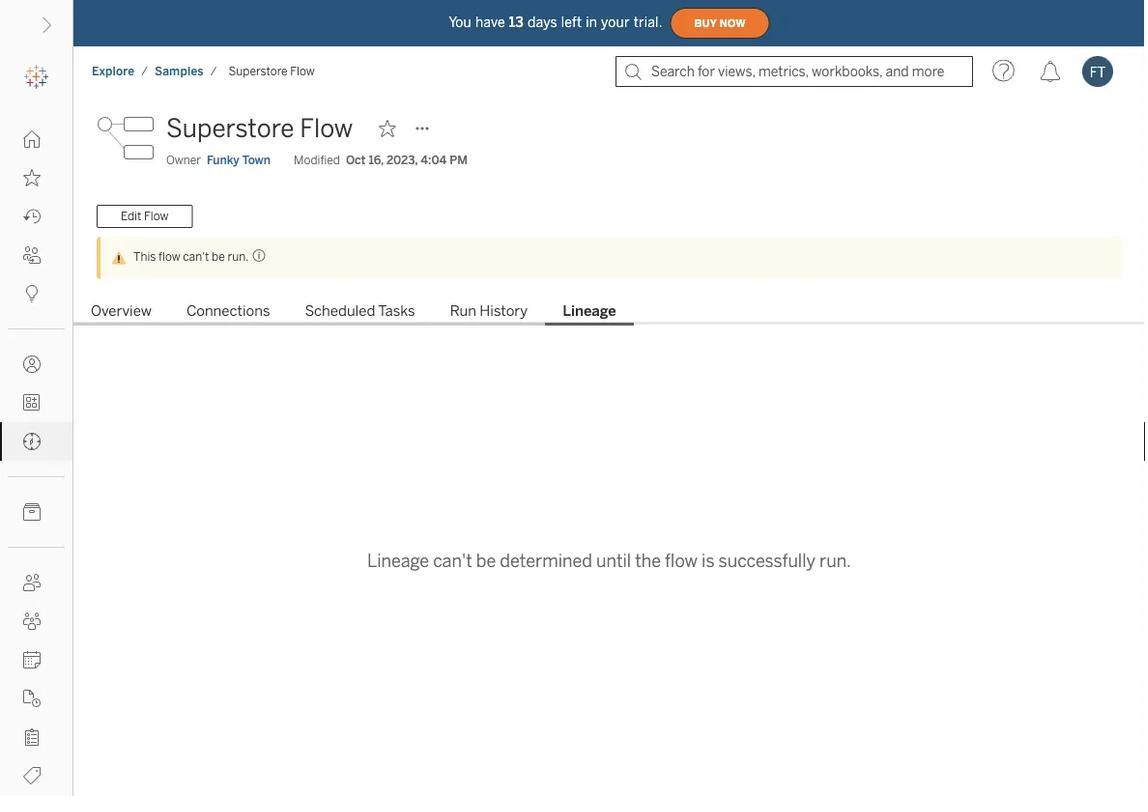 Task type: describe. For each thing, give the bounding box(es) containing it.
samples
[[155, 64, 204, 78]]

oct
[[346, 153, 366, 167]]

run history
[[450, 303, 528, 320]]

13
[[509, 14, 524, 30]]

0 vertical spatial superstore flow
[[229, 64, 315, 78]]

Search for views, metrics, workbooks, and more text field
[[616, 56, 973, 87]]

run
[[450, 303, 476, 320]]

buy
[[695, 17, 717, 29]]

in
[[586, 14, 597, 30]]

history
[[480, 303, 528, 320]]

explore link
[[91, 63, 136, 79]]

days
[[528, 14, 558, 30]]

owner funky town
[[166, 153, 271, 167]]

1 horizontal spatial run.
[[820, 550, 852, 571]]

have
[[476, 14, 505, 30]]

1 vertical spatial flow
[[300, 114, 353, 144]]

you have 13 days left in your trial.
[[449, 14, 663, 30]]

1 vertical spatial be
[[476, 550, 496, 571]]

lineage for lineage can't be determined until the flow is successfully run.
[[367, 550, 429, 571]]

modified oct 16, 2023, 4:04 pm
[[294, 153, 468, 167]]

4:04
[[421, 153, 447, 167]]

owner
[[166, 153, 201, 167]]

connections
[[186, 303, 270, 320]]

0 horizontal spatial be
[[212, 250, 225, 264]]

scheduled tasks
[[305, 303, 415, 320]]

tasks
[[378, 303, 415, 320]]

lineage for lineage
[[563, 303, 617, 320]]

1 vertical spatial flow
[[665, 550, 698, 571]]

flow image
[[97, 109, 155, 167]]

the
[[635, 550, 661, 571]]

2023,
[[387, 153, 418, 167]]

you
[[449, 14, 472, 30]]

0 horizontal spatial run.
[[228, 250, 249, 264]]

your
[[601, 14, 630, 30]]

16,
[[369, 153, 384, 167]]



Task type: vqa. For each thing, say whether or not it's contained in the screenshot.
flow
yes



Task type: locate. For each thing, give the bounding box(es) containing it.
run. up connections
[[228, 250, 249, 264]]

1 vertical spatial can't
[[433, 550, 472, 571]]

sub-spaces tab list
[[73, 301, 1145, 326]]

1 vertical spatial lineage
[[367, 550, 429, 571]]

run. right successfully on the bottom of the page
[[820, 550, 852, 571]]

lineage can't be determined until the flow is successfully run.
[[367, 550, 852, 571]]

flow run requirements:
the flow must have at least one output step. image
[[249, 248, 266, 263]]

/ right explore link at top left
[[141, 64, 148, 78]]

0 horizontal spatial /
[[141, 64, 148, 78]]

/ right the samples link
[[210, 64, 217, 78]]

be
[[212, 250, 225, 264], [476, 550, 496, 571]]

pm
[[450, 153, 468, 167]]

edit flow button
[[97, 205, 193, 228]]

explore / samples /
[[92, 64, 217, 78]]

0 horizontal spatial flow
[[159, 250, 180, 264]]

flow inside button
[[144, 209, 169, 223]]

0 vertical spatial flow
[[159, 250, 180, 264]]

lineage
[[563, 303, 617, 320], [367, 550, 429, 571]]

1 vertical spatial run.
[[820, 550, 852, 571]]

superstore flow main content
[[73, 97, 1145, 796]]

flow for superstore flow element
[[290, 64, 315, 78]]

0 vertical spatial lineage
[[563, 303, 617, 320]]

funky
[[207, 153, 240, 167]]

navigation panel element
[[0, 58, 72, 796]]

superstore flow inside main content
[[166, 114, 353, 144]]

be left flow run requirements:
the flow must have at least one output step. image
[[212, 250, 225, 264]]

flow
[[159, 250, 180, 264], [665, 550, 698, 571]]

1 horizontal spatial flow
[[665, 550, 698, 571]]

this
[[133, 250, 156, 264]]

flow
[[290, 64, 315, 78], [300, 114, 353, 144], [144, 209, 169, 223]]

superstore up funky
[[166, 114, 294, 144]]

lineage inside sub-spaces tab list
[[563, 303, 617, 320]]

0 horizontal spatial lineage
[[367, 550, 429, 571]]

be left the determined
[[476, 550, 496, 571]]

explore
[[92, 64, 135, 78]]

can't left the determined
[[433, 550, 472, 571]]

/
[[141, 64, 148, 78], [210, 64, 217, 78]]

2 / from the left
[[210, 64, 217, 78]]

this flow can't be run.
[[133, 250, 249, 264]]

can't right the this
[[183, 250, 209, 264]]

determined
[[500, 550, 592, 571]]

0 horizontal spatial can't
[[183, 250, 209, 264]]

samples link
[[154, 63, 205, 79]]

can't
[[183, 250, 209, 264], [433, 550, 472, 571]]

0 vertical spatial be
[[212, 250, 225, 264]]

0 vertical spatial can't
[[183, 250, 209, 264]]

until
[[596, 550, 631, 571]]

now
[[720, 17, 746, 29]]

1 horizontal spatial lineage
[[563, 303, 617, 320]]

run.
[[228, 250, 249, 264], [820, 550, 852, 571]]

edit flow
[[121, 209, 169, 223]]

1 vertical spatial superstore flow
[[166, 114, 353, 144]]

buy now
[[695, 17, 746, 29]]

funky town link
[[207, 152, 271, 169]]

flow for edit flow button
[[144, 209, 169, 223]]

main navigation. press the up and down arrow keys to access links. element
[[0, 120, 72, 796]]

overview
[[91, 303, 152, 320]]

0 vertical spatial superstore
[[229, 64, 288, 78]]

left
[[561, 14, 582, 30]]

1 vertical spatial superstore
[[166, 114, 294, 144]]

1 / from the left
[[141, 64, 148, 78]]

flow right the this
[[159, 250, 180, 264]]

1 horizontal spatial can't
[[433, 550, 472, 571]]

superstore right samples
[[229, 64, 288, 78]]

scheduled
[[305, 303, 375, 320]]

modified
[[294, 153, 340, 167]]

successfully
[[719, 550, 816, 571]]

superstore flow
[[229, 64, 315, 78], [166, 114, 353, 144]]

2 vertical spatial flow
[[144, 209, 169, 223]]

1 horizontal spatial /
[[210, 64, 217, 78]]

0 vertical spatial flow
[[290, 64, 315, 78]]

is
[[702, 550, 715, 571]]

1 horizontal spatial be
[[476, 550, 496, 571]]

buy now button
[[670, 8, 770, 39]]

superstore
[[229, 64, 288, 78], [166, 114, 294, 144]]

trial.
[[634, 14, 663, 30]]

town
[[242, 153, 271, 167]]

superstore flow element
[[223, 64, 321, 78]]

edit
[[121, 209, 141, 223]]

0 vertical spatial run.
[[228, 250, 249, 264]]

superstore inside main content
[[166, 114, 294, 144]]

flow left is on the right bottom of the page
[[665, 550, 698, 571]]



